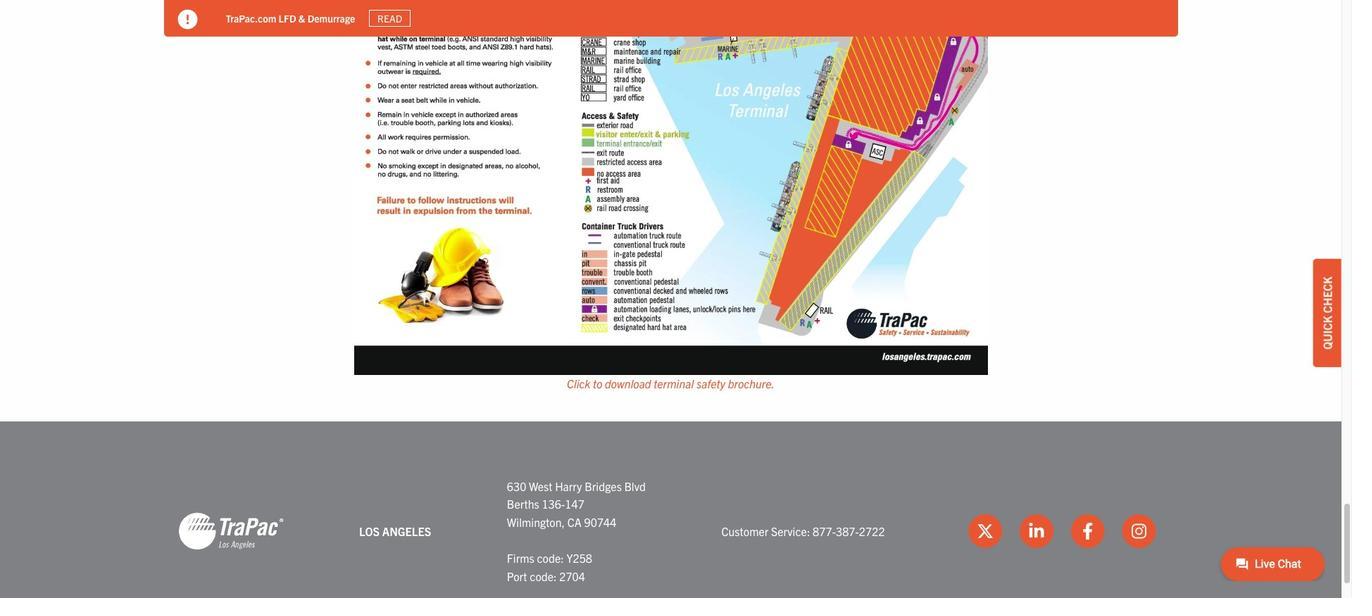 Task type: vqa. For each thing, say whether or not it's contained in the screenshot.
select
no



Task type: locate. For each thing, give the bounding box(es) containing it.
code: right the port
[[530, 570, 557, 584]]

check
[[1321, 277, 1335, 314]]

1 vertical spatial code:
[[530, 570, 557, 584]]

port
[[507, 570, 527, 584]]

0 vertical spatial code:
[[537, 552, 564, 566]]

code:
[[537, 552, 564, 566], [530, 570, 557, 584]]

los
[[359, 524, 380, 539]]

read link
[[369, 10, 410, 27]]

angeles
[[382, 524, 431, 539]]

trapac.com lfd & demurrage
[[226, 12, 355, 24]]

90744
[[584, 515, 617, 530]]

harry
[[555, 479, 582, 493]]

wilmington,
[[507, 515, 565, 530]]

click to download terminal safety brochure.
[[567, 377, 775, 391]]

147
[[565, 497, 585, 512]]

solid image
[[178, 10, 198, 30]]

los angeles image
[[178, 512, 283, 552]]

code: up 2704
[[537, 552, 564, 566]]

trapac.com
[[226, 12, 276, 24]]

ca
[[567, 515, 582, 530]]

y258
[[567, 552, 592, 566]]

download
[[605, 377, 651, 391]]

click
[[567, 377, 590, 391]]

los angeles
[[359, 524, 431, 539]]

2722
[[859, 524, 885, 539]]

footer
[[0, 422, 1342, 599]]

blvd
[[624, 479, 646, 493]]

136-
[[542, 497, 565, 512]]

brochure.
[[728, 377, 775, 391]]



Task type: describe. For each thing, give the bounding box(es) containing it.
footer containing 630 west harry bridges blvd
[[0, 422, 1342, 599]]

terminal
[[654, 377, 694, 391]]

firms code:  y258 port code:  2704
[[507, 552, 592, 584]]

quick check
[[1321, 277, 1335, 350]]

to
[[593, 377, 602, 391]]

lfd
[[279, 12, 296, 24]]

387-
[[836, 524, 859, 539]]

click to download terminal safety brochure. link
[[354, 0, 988, 393]]

firms
[[507, 552, 534, 566]]

read
[[377, 12, 402, 25]]

bridges
[[585, 479, 622, 493]]

877-
[[813, 524, 836, 539]]

quick
[[1321, 316, 1335, 350]]

customer
[[722, 524, 769, 539]]

demurrage
[[308, 12, 355, 24]]

&
[[299, 12, 305, 24]]

customer service: 877-387-2722
[[722, 524, 885, 539]]

quick check link
[[1314, 259, 1342, 368]]

safety
[[697, 377, 726, 391]]

service:
[[771, 524, 810, 539]]

2704
[[559, 570, 585, 584]]

west
[[529, 479, 553, 493]]

berths
[[507, 497, 539, 512]]

630
[[507, 479, 526, 493]]

630 west harry bridges blvd berths 136-147 wilmington, ca 90744
[[507, 479, 646, 530]]



